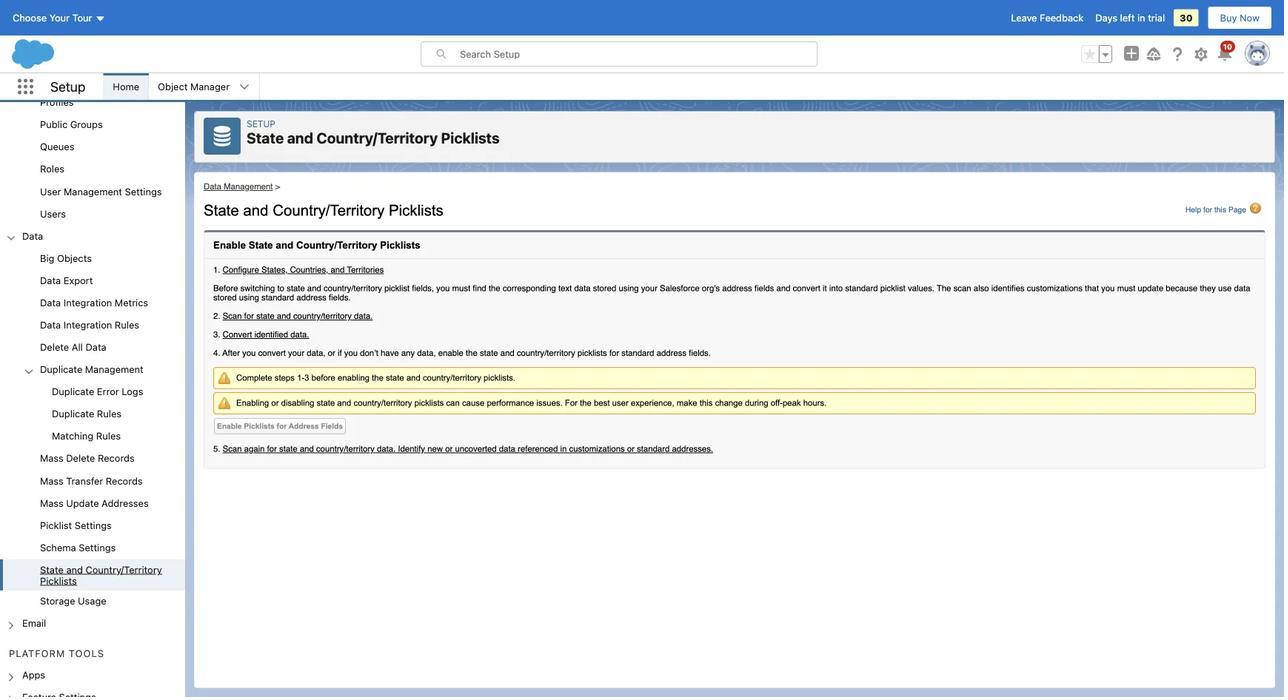 Task type: locate. For each thing, give the bounding box(es) containing it.
groups
[[70, 119, 103, 130]]

state down setup link
[[247, 129, 284, 147]]

email
[[22, 618, 46, 629]]

mass for mass update addresses
[[40, 498, 64, 509]]

records up addresses
[[106, 476, 143, 487]]

tour
[[72, 12, 92, 23]]

mass up the picklist
[[40, 498, 64, 509]]

0 horizontal spatial country/territory
[[86, 565, 162, 576]]

records up mass transfer records
[[98, 453, 135, 464]]

1 vertical spatial and
[[66, 565, 83, 576]]

setup
[[50, 79, 85, 95], [247, 119, 276, 129]]

mass
[[40, 453, 64, 464], [40, 476, 64, 487], [40, 498, 64, 509]]

mass inside 'link'
[[40, 498, 64, 509]]

management
[[64, 186, 122, 197], [85, 364, 144, 375]]

integration for rules
[[64, 320, 112, 331]]

1 horizontal spatial state
[[247, 129, 284, 147]]

group containing big objects
[[0, 248, 185, 614]]

mass transfer records
[[40, 476, 143, 487]]

duplicate rules
[[52, 409, 122, 420]]

choose
[[13, 12, 47, 23]]

1 vertical spatial settings
[[75, 520, 112, 531]]

queues link
[[40, 141, 74, 155]]

management up error
[[85, 364, 144, 375]]

2 vertical spatial mass
[[40, 498, 64, 509]]

management right user
[[64, 186, 122, 197]]

mass for mass transfer records
[[40, 476, 64, 487]]

export
[[64, 275, 93, 286]]

state and country/territory picklists
[[40, 565, 162, 587]]

group
[[1082, 45, 1113, 63], [0, 48, 185, 226], [0, 248, 185, 614], [0, 382, 185, 449]]

rules
[[115, 320, 139, 331], [97, 409, 122, 420], [96, 431, 121, 442]]

rules down the "metrics"
[[115, 320, 139, 331]]

1 vertical spatial mass
[[40, 476, 64, 487]]

0 horizontal spatial setup
[[50, 79, 85, 95]]

1 horizontal spatial picklists
[[441, 129, 500, 147]]

state
[[247, 129, 284, 147], [40, 565, 64, 576]]

and
[[287, 129, 313, 147], [66, 565, 83, 576]]

2 vertical spatial settings
[[79, 542, 116, 553]]

user management settings link
[[40, 186, 162, 199]]

0 vertical spatial mass
[[40, 453, 64, 464]]

records
[[98, 453, 135, 464], [106, 476, 143, 487]]

error
[[97, 386, 119, 397]]

1 vertical spatial state
[[40, 565, 64, 576]]

picklists inside state and country/territory picklists
[[40, 576, 77, 587]]

1 horizontal spatial and
[[287, 129, 313, 147]]

duplicate down delete all data link
[[40, 364, 82, 375]]

1 vertical spatial records
[[106, 476, 143, 487]]

data up delete all data
[[40, 320, 61, 331]]

records for mass transfer records
[[106, 476, 143, 487]]

country/territory inside state and country/territory picklists
[[86, 565, 162, 576]]

0 vertical spatial management
[[64, 186, 122, 197]]

data integration metrics
[[40, 297, 148, 308]]

rules down error
[[97, 409, 122, 420]]

mass update addresses link
[[40, 498, 149, 511]]

settings for picklist settings
[[75, 520, 112, 531]]

2 integration from the top
[[64, 320, 112, 331]]

state and country/territory picklists tree item
[[0, 560, 185, 591]]

settings for schema settings
[[79, 542, 116, 553]]

your
[[49, 12, 70, 23]]

0 vertical spatial setup
[[50, 79, 85, 95]]

30
[[1180, 12, 1193, 23]]

0 vertical spatial and
[[287, 129, 313, 147]]

queues
[[40, 141, 74, 152]]

management for user
[[64, 186, 122, 197]]

0 vertical spatial duplicate
[[40, 364, 82, 375]]

1 vertical spatial duplicate
[[52, 386, 94, 397]]

trial
[[1149, 12, 1166, 23]]

data tree item
[[0, 226, 185, 614]]

picklists
[[441, 129, 500, 147], [40, 576, 77, 587]]

leave feedback link
[[1011, 12, 1084, 23]]

1 vertical spatial setup
[[247, 119, 276, 129]]

matching rules
[[52, 431, 121, 442]]

2 mass from the top
[[40, 476, 64, 487]]

public
[[40, 119, 68, 130]]

integration
[[64, 297, 112, 308], [64, 320, 112, 331]]

big objects link
[[40, 253, 92, 266]]

big objects
[[40, 253, 92, 264]]

duplicate
[[40, 364, 82, 375], [52, 386, 94, 397], [52, 409, 94, 420]]

picklists inside setup state and country/territory picklists
[[441, 129, 500, 147]]

profiles
[[40, 97, 74, 108]]

rules for duplicate rules
[[97, 409, 122, 420]]

1 integration from the top
[[64, 297, 112, 308]]

choose your tour
[[13, 12, 92, 23]]

1 vertical spatial rules
[[97, 409, 122, 420]]

mass down matching
[[40, 453, 64, 464]]

duplicate management tree item
[[0, 360, 185, 449]]

delete down matching rules link in the left bottom of the page
[[66, 453, 95, 464]]

data
[[22, 230, 43, 241], [40, 275, 61, 286], [40, 297, 61, 308], [40, 320, 61, 331], [86, 342, 106, 353]]

duplicate up matching
[[52, 409, 94, 420]]

user management settings
[[40, 186, 162, 197]]

1 vertical spatial management
[[85, 364, 144, 375]]

addresses
[[102, 498, 149, 509]]

0 horizontal spatial state
[[40, 565, 64, 576]]

now
[[1240, 12, 1260, 23]]

1 horizontal spatial country/territory
[[317, 129, 438, 147]]

duplicate for duplicate management
[[40, 364, 82, 375]]

integration up data integration rules
[[64, 297, 112, 308]]

mass transfer records link
[[40, 476, 143, 489]]

users
[[40, 208, 66, 219]]

records for mass delete records
[[98, 453, 135, 464]]

2 vertical spatial duplicate
[[52, 409, 94, 420]]

1 vertical spatial delete
[[66, 453, 95, 464]]

rules down 'duplicate rules' link
[[96, 431, 121, 442]]

data up 'big'
[[22, 230, 43, 241]]

0 horizontal spatial and
[[66, 565, 83, 576]]

duplicate inside duplicate management 'link'
[[40, 364, 82, 375]]

mass update addresses
[[40, 498, 149, 509]]

1 horizontal spatial setup
[[247, 119, 276, 129]]

delete left all at the left of page
[[40, 342, 69, 353]]

0 vertical spatial state
[[247, 129, 284, 147]]

storage
[[40, 596, 75, 607]]

profiles link
[[40, 97, 74, 110]]

setup for setup state and country/territory picklists
[[247, 119, 276, 129]]

setup inside setup state and country/territory picklists
[[247, 119, 276, 129]]

1 mass from the top
[[40, 453, 64, 464]]

feedback
[[1040, 12, 1084, 23]]

group containing duplicate error logs
[[0, 382, 185, 449]]

picklist
[[40, 520, 72, 531]]

schema settings link
[[40, 542, 116, 556]]

apps link
[[22, 670, 45, 684]]

duplicate for duplicate rules
[[52, 409, 94, 420]]

setup link
[[247, 119, 276, 129]]

platform
[[9, 648, 65, 659]]

0 vertical spatial picklists
[[441, 129, 500, 147]]

data for data link
[[22, 230, 43, 241]]

2 vertical spatial rules
[[96, 431, 121, 442]]

home
[[113, 81, 139, 92]]

mass left transfer
[[40, 476, 64, 487]]

integration down data integration metrics link
[[64, 320, 112, 331]]

data link
[[22, 230, 43, 244]]

0 vertical spatial country/territory
[[317, 129, 438, 147]]

3 mass from the top
[[40, 498, 64, 509]]

duplicate up the duplicate rules
[[52, 386, 94, 397]]

roles
[[40, 164, 65, 175]]

user
[[40, 186, 61, 197]]

home link
[[104, 73, 148, 100]]

management inside 'link'
[[85, 364, 144, 375]]

integration for metrics
[[64, 297, 112, 308]]

duplicate inside 'duplicate rules' link
[[52, 409, 94, 420]]

0 horizontal spatial picklists
[[40, 576, 77, 587]]

0 vertical spatial integration
[[64, 297, 112, 308]]

leave feedback
[[1011, 12, 1084, 23]]

state down schema
[[40, 565, 64, 576]]

1 vertical spatial picklists
[[40, 576, 77, 587]]

0 vertical spatial records
[[98, 453, 135, 464]]

10
[[1224, 42, 1233, 51]]

country/territory
[[317, 129, 438, 147], [86, 565, 162, 576]]

days left in trial
[[1096, 12, 1166, 23]]

1 vertical spatial integration
[[64, 320, 112, 331]]

rules for matching rules
[[96, 431, 121, 442]]

1 vertical spatial country/territory
[[86, 565, 162, 576]]

data for data export
[[40, 275, 61, 286]]

mass for mass delete records
[[40, 453, 64, 464]]

data down 'big'
[[40, 275, 61, 286]]

buy now button
[[1208, 6, 1273, 30]]

duplicate inside duplicate error logs link
[[52, 386, 94, 397]]

data down data export link
[[40, 297, 61, 308]]

and inside setup state and country/territory picklists
[[287, 129, 313, 147]]

data export
[[40, 275, 93, 286]]



Task type: describe. For each thing, give the bounding box(es) containing it.
0 vertical spatial delete
[[40, 342, 69, 353]]

setup for setup
[[50, 79, 85, 95]]

platform tools
[[9, 648, 105, 659]]

usage
[[78, 596, 106, 607]]

data integration rules link
[[40, 320, 139, 333]]

group containing profiles
[[0, 48, 185, 226]]

metrics
[[115, 297, 148, 308]]

delete all data
[[40, 342, 106, 353]]

object manager link
[[149, 73, 239, 100]]

state and country/territory picklists link
[[40, 565, 185, 587]]

storage usage link
[[40, 596, 106, 609]]

10 button
[[1217, 41, 1236, 63]]

all
[[72, 342, 83, 353]]

data right all at the left of page
[[86, 342, 106, 353]]

apps
[[22, 670, 45, 681]]

data integration metrics link
[[40, 297, 148, 311]]

roles link
[[40, 164, 65, 177]]

public groups link
[[40, 119, 103, 132]]

schema
[[40, 542, 76, 553]]

data for data integration metrics
[[40, 297, 61, 308]]

logs
[[122, 386, 143, 397]]

buy now
[[1221, 12, 1260, 23]]

email link
[[22, 618, 46, 631]]

left
[[1121, 12, 1135, 23]]

picklist settings link
[[40, 520, 112, 533]]

duplicate rules link
[[52, 409, 122, 422]]

setup state and country/territory picklists
[[247, 119, 500, 147]]

tools
[[69, 648, 105, 659]]

objects
[[57, 253, 92, 264]]

buy
[[1221, 12, 1238, 23]]

state inside setup state and country/territory picklists
[[247, 129, 284, 147]]

and inside state and country/territory picklists
[[66, 565, 83, 576]]

users link
[[40, 208, 66, 221]]

storage usage
[[40, 596, 106, 607]]

object manager
[[158, 81, 230, 92]]

matching
[[52, 431, 94, 442]]

data integration rules
[[40, 320, 139, 331]]

duplicate error logs link
[[52, 386, 143, 400]]

duplicate for duplicate error logs
[[52, 386, 94, 397]]

days
[[1096, 12, 1118, 23]]

transfer
[[66, 476, 103, 487]]

state inside state and country/territory picklists
[[40, 565, 64, 576]]

management for duplicate
[[85, 364, 144, 375]]

picklist settings
[[40, 520, 112, 531]]

big
[[40, 253, 54, 264]]

object
[[158, 81, 188, 92]]

0 vertical spatial rules
[[115, 320, 139, 331]]

Search Setup text field
[[460, 42, 817, 66]]

update
[[66, 498, 99, 509]]

in
[[1138, 12, 1146, 23]]

public groups
[[40, 119, 103, 130]]

data for data integration rules
[[40, 320, 61, 331]]

data export link
[[40, 275, 93, 288]]

0 vertical spatial settings
[[125, 186, 162, 197]]

duplicate management
[[40, 364, 144, 375]]

manager
[[190, 81, 230, 92]]

duplicate error logs
[[52, 386, 143, 397]]

mass delete records link
[[40, 453, 135, 467]]

duplicate management link
[[40, 364, 144, 377]]

leave
[[1011, 12, 1038, 23]]

choose your tour button
[[12, 6, 106, 30]]

country/territory inside setup state and country/territory picklists
[[317, 129, 438, 147]]

delete all data link
[[40, 342, 106, 355]]

mass delete records
[[40, 453, 135, 464]]

schema settings
[[40, 542, 116, 553]]

matching rules link
[[52, 431, 121, 444]]



Task type: vqa. For each thing, say whether or not it's contained in the screenshot.
Setup in the Setup State and Country/Territory Picklists
yes



